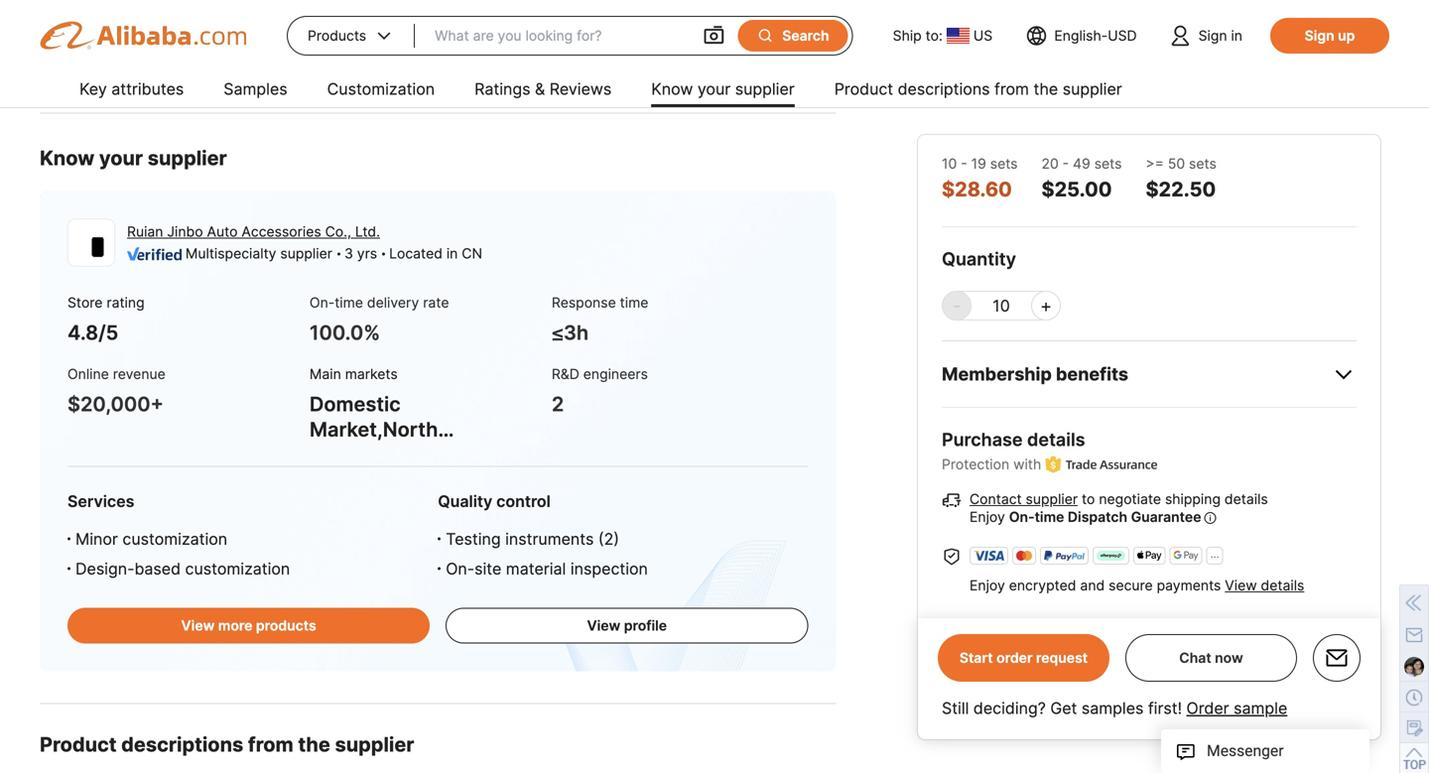 Task type: locate. For each thing, give the bounding box(es) containing it.
None text field
[[972, 296, 1031, 315]]

ruian
[[127, 223, 163, 240]]

customization up the "more"
[[185, 560, 290, 579]]

sets inside 20 - 49 sets $25.00
[[1094, 155, 1122, 172]]

first!
[[1148, 699, 1182, 718]]

0 vertical spatial from
[[995, 79, 1029, 99]]

co.,
[[325, 223, 351, 240]]

on- for on-time delivery rate 100.0%
[[310, 294, 335, 311]]

products
[[308, 27, 366, 44]]

main
[[310, 366, 341, 382]]

1 horizontal spatial from
[[995, 79, 1029, 99]]

0 horizontal spatial sign
[[1199, 27, 1227, 44]]

time right response
[[620, 294, 649, 311]]

yrs
[[357, 245, 377, 262]]

time inside response time ≤3h
[[620, 294, 649, 311]]

0 horizontal spatial in
[[446, 245, 458, 262]]

view for view details
[[1035, 637, 1067, 654]]

1 horizontal spatial know
[[651, 79, 693, 99]]

on- down contact
[[1009, 509, 1035, 526]]

1 vertical spatial product descriptions from the supplier
[[40, 733, 414, 757]]

view left the "more"
[[181, 618, 215, 634]]

49
[[1073, 155, 1091, 172]]

0 vertical spatial product
[[834, 79, 893, 99]]

know your supplier down the 
[[651, 79, 795, 99]]

1 horizontal spatial sets
[[1094, 155, 1122, 172]]

markets
[[345, 366, 398, 382]]

on- for on-site material inspection
[[446, 560, 475, 579]]

1 horizontal spatial your
[[698, 79, 731, 99]]

1 vertical spatial enjoy
[[970, 577, 1005, 594]]

2
[[552, 392, 564, 416]]

What are you looking for? text field
[[435, 18, 682, 54]]

services
[[67, 492, 134, 511]]

details right shipping
[[1225, 491, 1268, 508]]

0 vertical spatial the
[[1034, 79, 1058, 99]]

control
[[496, 492, 551, 511]]

0 vertical spatial enjoy
[[970, 509, 1005, 526]]

enjoy down contact
[[970, 509, 1005, 526]]

1 vertical spatial product
[[40, 733, 117, 757]]

>=
[[1146, 155, 1164, 172]]

- for $25.00
[[1063, 155, 1069, 172]]

0 vertical spatial on-
[[310, 294, 335, 311]]

0 horizontal spatial time
[[335, 294, 363, 311]]

sets right 19 at the right top
[[990, 155, 1018, 172]]

time up 100.0%
[[335, 294, 363, 311]]

domestic
[[310, 392, 401, 416]]

10
[[942, 155, 957, 172]]

···
[[1210, 551, 1220, 563]]

1 vertical spatial from
[[248, 733, 294, 757]]

0 horizontal spatial product descriptions from the supplier
[[40, 733, 414, 757]]

secure
[[1109, 577, 1153, 594]]

2 vertical spatial on-
[[446, 560, 475, 579]]

start order request
[[960, 650, 1088, 666]]

on-site material inspection
[[446, 560, 648, 579]]

0 horizontal spatial the
[[298, 733, 330, 757]]

the inside product descriptions from the supplier link
[[1034, 79, 1058, 99]]

supplier
[[735, 79, 795, 99], [1063, 79, 1122, 99], [148, 146, 227, 170], [280, 245, 332, 262], [1026, 491, 1078, 508], [335, 733, 414, 757]]

1 vertical spatial on-
[[1009, 509, 1035, 526]]

1 vertical spatial descriptions
[[121, 733, 243, 757]]

0 vertical spatial in
[[1231, 27, 1243, 44]]

view for view profile
[[587, 618, 621, 634]]

0 vertical spatial descriptions
[[898, 79, 990, 99]]

sets inside the >= 50 sets $22.50
[[1189, 155, 1217, 172]]

4.8/5
[[67, 321, 118, 345]]

eligible for refunds within 30 days of receiving products.
[[969, 617, 1272, 654]]

1 horizontal spatial descriptions
[[898, 79, 990, 99]]

usd
[[1108, 27, 1137, 44]]

view details
[[1035, 637, 1114, 654]]

inspection
[[571, 560, 648, 579]]

customization
[[327, 79, 435, 99]]

design-
[[75, 560, 134, 579]]

0 vertical spatial know
[[651, 79, 693, 99]]

1 horizontal spatial on-
[[446, 560, 475, 579]]

view more products link
[[67, 608, 430, 644]]

≤3h
[[552, 321, 589, 345]]

0 horizontal spatial on-
[[310, 294, 335, 311]]

1 vertical spatial know your supplier
[[40, 146, 227, 170]]

1 horizontal spatial in
[[1231, 27, 1243, 44]]

and
[[1080, 577, 1105, 594]]

3
[[344, 245, 353, 262]]

ratings & reviews link
[[475, 71, 612, 111]]

details down within
[[1071, 637, 1114, 654]]

- down the quantity
[[953, 295, 961, 317]]

know inside know your supplier link
[[651, 79, 693, 99]]

on-
[[310, 294, 335, 311], [1009, 509, 1035, 526], [446, 560, 475, 579]]

sign right usd at the right top of page
[[1199, 27, 1227, 44]]

product descriptions from the supplier
[[834, 79, 1122, 99], [40, 733, 414, 757]]

2 horizontal spatial on-
[[1009, 509, 1035, 526]]

time
[[335, 294, 363, 311], [620, 294, 649, 311], [1035, 509, 1064, 526]]

1 vertical spatial in
[[446, 245, 458, 262]]

testing
[[446, 530, 501, 549]]

with
[[1013, 456, 1041, 473]]

time inside on-time delivery rate 100.0%
[[335, 294, 363, 311]]

encrypted
[[1009, 577, 1076, 594]]


[[702, 24, 726, 48]]

3 sets from the left
[[1189, 155, 1217, 172]]

online
[[67, 366, 109, 382]]

1 sign from the left
[[1199, 27, 1227, 44]]

ship to:
[[893, 27, 943, 44]]

on- inside on-time delivery rate 100.0%
[[310, 294, 335, 311]]

on- up 100.0%
[[310, 294, 335, 311]]

details up receiving on the bottom right of page
[[1261, 577, 1305, 594]]

sets
[[990, 155, 1018, 172], [1094, 155, 1122, 172], [1189, 155, 1217, 172]]

- inside 20 - 49 sets $25.00
[[1063, 155, 1069, 172]]

10 - 19 sets $28.60
[[942, 155, 1018, 201]]

customization up design-based customization
[[122, 530, 227, 549]]

2 enjoy from the top
[[970, 577, 1005, 594]]

1 horizontal spatial know your supplier
[[651, 79, 795, 99]]

- left 19 at the right top
[[961, 155, 967, 172]]

1 horizontal spatial product descriptions from the supplier
[[834, 79, 1122, 99]]

0 horizontal spatial know your supplier
[[40, 146, 227, 170]]

1 horizontal spatial time
[[620, 294, 649, 311]]

- inside 10 - 19 sets $28.60
[[961, 155, 967, 172]]

view up receiving on the bottom right of page
[[1225, 577, 1257, 594]]

1 vertical spatial know
[[40, 146, 95, 170]]

1 sets from the left
[[990, 155, 1018, 172]]

0 vertical spatial product descriptions from the supplier
[[834, 79, 1122, 99]]

know
[[651, 79, 693, 99], [40, 146, 95, 170]]

your down the 
[[698, 79, 731, 99]]

know right reviews
[[651, 79, 693, 99]]

chat now
[[1179, 650, 1243, 666]]

ltd.
[[355, 223, 380, 240]]

attributes
[[111, 79, 184, 99]]

response time ≤3h
[[552, 294, 649, 345]]

enjoy for enjoy on-time dispatch guarantee
[[970, 509, 1005, 526]]

time left dispatch
[[1035, 509, 1064, 526]]

$28.60
[[942, 177, 1012, 201]]

sign left up
[[1305, 27, 1335, 44]]

0 horizontal spatial from
[[248, 733, 294, 757]]

sets right 49
[[1094, 155, 1122, 172]]

sets inside 10 - 19 sets $28.60
[[990, 155, 1018, 172]]

view down "refunds"
[[1035, 637, 1067, 654]]

know your supplier link
[[651, 71, 795, 111]]

1 vertical spatial the
[[298, 733, 330, 757]]

1 vertical spatial customization
[[185, 560, 290, 579]]

protection
[[942, 456, 1010, 473]]

on- down testing
[[446, 560, 475, 579]]

0 vertical spatial know your supplier
[[651, 79, 795, 99]]

minor customization
[[75, 530, 227, 549]]

guarantee
[[1131, 509, 1201, 526]]

1 horizontal spatial sign
[[1305, 27, 1335, 44]]

in left cn
[[446, 245, 458, 262]]

multispecialty
[[186, 245, 276, 262]]

enjoy up eligible
[[970, 577, 1005, 594]]

know your supplier down key attributes link
[[40, 146, 227, 170]]

view left profile
[[587, 618, 621, 634]]

enjoy for enjoy encrypted and secure payments view details
[[970, 577, 1005, 594]]

- right 20
[[1063, 155, 1069, 172]]

$20,000+
[[67, 392, 164, 416]]

sign for sign in
[[1199, 27, 1227, 44]]

2 sets from the left
[[1094, 155, 1122, 172]]

order sample link
[[1187, 699, 1288, 718]]

2 horizontal spatial sets
[[1189, 155, 1217, 172]]

purchase
[[942, 429, 1023, 451]]

2 sign from the left
[[1305, 27, 1335, 44]]

2 horizontal spatial time
[[1035, 509, 1064, 526]]

1 horizontal spatial the
[[1034, 79, 1058, 99]]

refunds
[[1041, 617, 1092, 634]]

english-usd
[[1054, 27, 1137, 44]]

in left sign up
[[1231, 27, 1243, 44]]

1 enjoy from the top
[[970, 509, 1005, 526]]

still deciding? get samples first! order sample
[[942, 699, 1288, 718]]

revenue
[[113, 366, 166, 382]]

site
[[475, 560, 502, 579]]

0 horizontal spatial know
[[40, 146, 95, 170]]

from
[[995, 79, 1029, 99], [248, 733, 294, 757]]

to
[[1082, 491, 1095, 508]]

enjoy on-time dispatch guarantee
[[970, 509, 1201, 526]]

0 horizontal spatial your
[[99, 146, 143, 170]]

know down the key
[[40, 146, 95, 170]]

view
[[1225, 577, 1257, 594], [181, 618, 215, 634], [587, 618, 621, 634], [1035, 637, 1067, 654]]

now
[[1215, 650, 1243, 666]]

0 horizontal spatial sets
[[990, 155, 1018, 172]]

product
[[834, 79, 893, 99], [40, 733, 117, 757]]

request
[[1036, 650, 1088, 666]]

your down key attributes link
[[99, 146, 143, 170]]

on-time delivery rate 100.0%
[[310, 294, 449, 345]]

sets right "50"
[[1189, 155, 1217, 172]]

start order request button
[[938, 634, 1110, 682]]

enjoy
[[970, 509, 1005, 526], [970, 577, 1005, 594]]



Task type: vqa. For each thing, say whether or not it's contained in the screenshot.
your to the top
yes



Task type: describe. For each thing, give the bounding box(es) containing it.
samples
[[1082, 699, 1144, 718]]

instruments
[[505, 530, 594, 549]]

sets for $28.60
[[990, 155, 1018, 172]]


[[757, 26, 774, 45]]

chat now button
[[1179, 650, 1243, 666]]

rate
[[423, 294, 449, 311]]

order
[[1187, 699, 1229, 718]]

0 vertical spatial customization
[[122, 530, 227, 549]]

order
[[997, 650, 1033, 666]]

0 horizontal spatial product
[[40, 733, 117, 757]]

3 yrs
[[344, 245, 377, 262]]

deciding?
[[974, 699, 1046, 718]]

english-
[[1054, 27, 1108, 44]]

key attributes
[[79, 79, 184, 99]]

ship
[[893, 27, 922, 44]]

ruian jinbo auto accessories co., ltd.
[[127, 223, 380, 240]]

located
[[389, 245, 443, 262]]

time for ≤3h
[[620, 294, 649, 311]]

prompt image
[[1204, 508, 1216, 527]]

19
[[971, 155, 986, 172]]

us
[[974, 27, 993, 44]]

shipping
[[1165, 491, 1221, 508]]

products.
[[969, 637, 1031, 654]]

ruian jinbo auto accessories co., ltd. link
[[127, 223, 380, 240]]

descriptions inside product descriptions from the supplier link
[[898, 79, 990, 99]]

20
[[1042, 155, 1059, 172]]

18 button
[[276, 45, 313, 81]]

market,north
[[310, 417, 438, 442]]

testing instruments (2)
[[446, 530, 619, 549]]

up
[[1338, 27, 1355, 44]]


[[374, 26, 394, 46]]

contact supplier to negotiate shipping details
[[970, 491, 1268, 508]]

&
[[535, 79, 545, 99]]

dispatch
[[1068, 509, 1128, 526]]

sets for $25.00
[[1094, 155, 1122, 172]]

50
[[1168, 155, 1185, 172]]

days
[[1160, 617, 1191, 634]]

cn
[[462, 245, 482, 262]]

quality control
[[438, 492, 551, 511]]

membership benefits
[[942, 363, 1128, 385]]

reviews
[[550, 79, 612, 99]]

$25.00
[[1042, 177, 1112, 201]]

0 horizontal spatial descriptions
[[121, 733, 243, 757]]

view more products
[[181, 618, 316, 634]]

sign in
[[1199, 27, 1243, 44]]

time for delivery
[[335, 294, 363, 311]]

contact
[[970, 491, 1022, 508]]

profile
[[624, 618, 667, 634]]

chat
[[1179, 650, 1212, 666]]

jinbo
[[167, 223, 203, 240]]

more
[[218, 618, 252, 634]]

view profile link
[[446, 608, 808, 644]]

in for sign
[[1231, 27, 1243, 44]]

+ button
[[1031, 291, 1061, 321]]

online revenue $20,000+
[[67, 366, 166, 416]]

quantity
[[942, 248, 1016, 270]]

main markets domestic market,north america,eastern asia
[[310, 366, 515, 467]]

located in cn
[[389, 245, 482, 262]]

asia
[[474, 443, 515, 467]]

ratings & reviews
[[475, 79, 612, 99]]

for
[[1019, 617, 1038, 634]]

to:
[[926, 27, 943, 44]]

negotiate
[[1099, 491, 1161, 508]]

search
[[782, 27, 829, 44]]

in for located
[[446, 245, 458, 262]]

products
[[256, 618, 316, 634]]

1 horizontal spatial product
[[834, 79, 893, 99]]

eligible
[[969, 617, 1015, 634]]

- button
[[942, 291, 972, 321]]

of
[[1195, 617, 1209, 634]]

- for $28.60
[[961, 155, 967, 172]]

within
[[1095, 617, 1135, 634]]

0 vertical spatial your
[[698, 79, 731, 99]]

product descriptions from the supplier link
[[834, 71, 1122, 111]]

products 
[[308, 26, 394, 46]]

delivery
[[367, 294, 419, 311]]

100.0%
[[310, 321, 380, 345]]

samples
[[224, 79, 288, 99]]

1 vertical spatial your
[[99, 146, 143, 170]]

accessories
[[242, 223, 321, 240]]

r&d
[[552, 366, 579, 382]]

key
[[79, 79, 107, 99]]

enjoy encrypted and secure payments view details
[[970, 577, 1305, 594]]

sign for sign up
[[1305, 27, 1335, 44]]

view for view more products
[[181, 618, 215, 634]]

customization link
[[327, 71, 435, 111]]

- inside 'button'
[[953, 295, 961, 317]]

(2)
[[598, 530, 619, 549]]

$22.50
[[1146, 177, 1216, 201]]

start
[[960, 650, 993, 666]]

details up with
[[1027, 429, 1085, 451]]

+
[[1040, 295, 1052, 317]]



